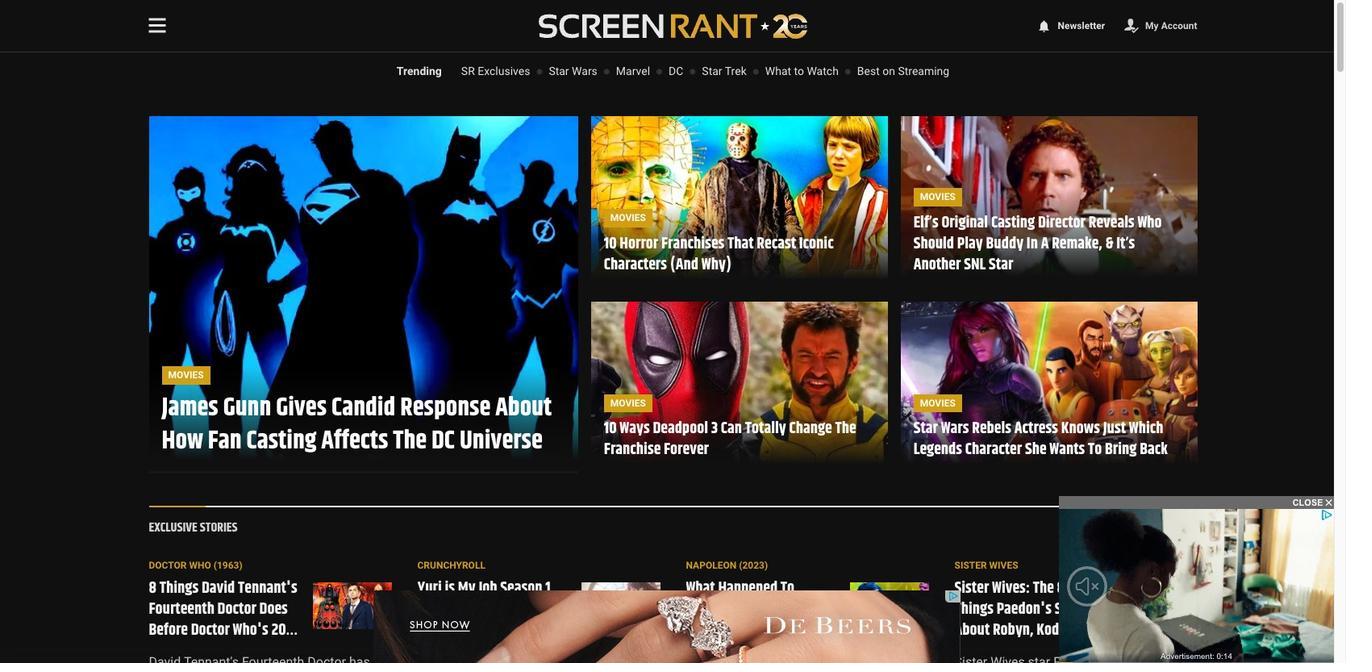 Task type: locate. For each thing, give the bounding box(es) containing it.
0 vertical spatial casting
[[992, 210, 1036, 235]]

doctor
[[149, 560, 187, 571], [218, 597, 256, 622], [191, 618, 230, 643]]

kody
[[1037, 618, 1067, 643]]

browns
[[991, 639, 1035, 663]]

movies up elf's
[[921, 191, 956, 202]]

& for kody
[[1070, 618, 1078, 643]]

1 horizontal spatial casting
[[992, 210, 1036, 235]]

marvel
[[616, 65, 650, 77]]

casting left a on the top
[[992, 210, 1036, 235]]

2023
[[271, 618, 300, 643]]

anime
[[530, 597, 567, 622]]

affects
[[321, 421, 388, 461]]

10 ways deadpool 3 can totally change the franchise forever link
[[604, 417, 875, 463]]

things up the other
[[955, 597, 994, 622]]

close ✕
[[1293, 498, 1333, 508]]

marvel link
[[616, 65, 650, 77]]

movies 10 horror franchises that recast iconic characters (and why)
[[604, 212, 834, 277]]

0 vertical spatial napoleon
[[686, 560, 737, 571]]

0 horizontal spatial dc
[[432, 421, 455, 461]]

0 horizontal spatial about
[[496, 388, 552, 427]]

about left robyn,
[[955, 618, 990, 643]]

things inside 'doctor who (1963) 8 things david tennant's fourteenth doctor does before doctor who's 2023 specials'
[[160, 576, 199, 601]]

10 inside movies 10 horror franchises that recast iconic characters (and why)
[[604, 231, 617, 256]]

newsletter link
[[1037, 20, 1106, 31]]

1 vertical spatial 10
[[604, 417, 617, 442]]

1 horizontal spatial wars
[[942, 417, 970, 442]]

star left the rebels
[[914, 417, 939, 442]]

dc inside movies james gunn gives candid response about how fan casting affects the dc universe
[[432, 421, 455, 461]]

newsletter
[[1058, 20, 1106, 31]]

twist
[[522, 618, 554, 643]]

2 10 from the top
[[604, 417, 617, 442]]

advertisement region
[[374, 591, 961, 663]]

&
[[1106, 231, 1114, 256], [1070, 618, 1078, 643]]

actress
[[1015, 417, 1059, 442]]

0 vertical spatial sister
[[955, 560, 987, 571]]

0 horizontal spatial things
[[160, 576, 199, 601]]

a
[[1042, 231, 1049, 256]]

1 vertical spatial dc
[[432, 421, 455, 461]]

1 horizontal spatial what
[[766, 65, 792, 77]]

0 vertical spatial 10
[[604, 231, 617, 256]]

season
[[501, 576, 543, 601]]

what down 'napoleon (2023)' link
[[686, 576, 716, 601]]

napoleon left the (2023)
[[686, 560, 737, 571]]

sister wives link
[[955, 560, 1019, 572]]

1 vertical spatial napoleon
[[686, 618, 742, 643]]

star inside movies star wars rebels actress knows just which legends character she wants to bring back
[[914, 417, 939, 442]]

0 horizontal spatial what
[[686, 576, 716, 601]]

another
[[914, 252, 961, 277]]

movies inside movies james gunn gives candid response about how fan casting affects the dc universe
[[168, 369, 204, 381]]

hime and mitsuki posing for yuri is my job!'s key visual anime artwork. 1 image
[[582, 583, 661, 630]]

1 vertical spatial about
[[955, 618, 990, 643]]

1 horizontal spatial to
[[1089, 438, 1103, 463]]

movies link for original
[[914, 188, 963, 206]]

fan
[[208, 421, 242, 461]]

what
[[766, 65, 792, 77], [686, 576, 716, 601]]

1 horizontal spatial who
[[1138, 210, 1163, 235]]

1 vertical spatial &
[[1070, 618, 1078, 643]]

things down doctor who (1963) link
[[160, 576, 199, 601]]

0 vertical spatial dc
[[669, 65, 684, 77]]

ways
[[620, 417, 650, 442]]

1 horizontal spatial the
[[836, 417, 857, 442]]

& inside sister wives sister wives: the 8 worst things paedon's said about robyn, kody & other browns ranked
[[1070, 618, 1078, 643]]

things inside sister wives sister wives: the 8 worst things paedon's said about robyn, kody & other browns ranked
[[955, 597, 994, 622]]

(and
[[670, 252, 699, 277]]

franchises
[[662, 231, 725, 256]]

0 vertical spatial to
[[1089, 438, 1103, 463]]

star wars
[[549, 65, 598, 77]]

0 vertical spatial who
[[1138, 210, 1163, 235]]

casting inside movies james gunn gives candid response about how fan casting affects the dc universe
[[247, 421, 317, 461]]

yuri right great
[[502, 597, 527, 622]]

sister wives: the 8 worst things paedon's said about robyn, kody & other browns ranked link
[[955, 576, 1102, 663]]

is
[[445, 576, 455, 601]]

my account
[[1146, 20, 1198, 31]]

sr exclusives
[[461, 65, 531, 77]]

star
[[549, 65, 569, 77], [702, 65, 723, 77], [989, 252, 1014, 277], [914, 417, 939, 442]]

wars left the marvel link
[[572, 65, 598, 77]]

what inside napoleon (2023) what happened to josephine after divorcing napoleon bonaparte
[[686, 576, 716, 601]]

1 vertical spatial casting
[[247, 421, 317, 461]]

1 horizontal spatial &
[[1106, 231, 1114, 256]]

✕
[[1326, 498, 1333, 508]]

movies inside movies elf's original casting director reveals who should play buddy in a remake, & it's another snl star
[[921, 191, 956, 202]]

casting right the "fan"
[[247, 421, 317, 461]]

& left it's
[[1106, 231, 1114, 256]]

0 vertical spatial what
[[766, 65, 792, 77]]

0 horizontal spatial my
[[458, 576, 476, 601]]

the left "said"
[[1034, 576, 1055, 601]]

movies link up james at the bottom of page
[[162, 366, 210, 385]]

1 10 from the top
[[604, 231, 617, 256]]

10 for 10 horror franchises that recast iconic characters (and why)
[[604, 231, 617, 256]]

1 horizontal spatial dc
[[669, 65, 684, 77]]

original
[[942, 210, 989, 235]]

the
[[836, 417, 857, 442], [393, 421, 427, 461], [1034, 576, 1055, 601]]

franchise
[[604, 438, 661, 463]]

napoleon left after
[[686, 618, 742, 643]]

movies inside movies 10 ways deadpool 3 can totally change the franchise forever
[[611, 397, 646, 409]]

justice league heroes in the dc universe image
[[149, 116, 578, 471]]

to inside napoleon (2023) what happened to josephine after divorcing napoleon bonaparte
[[781, 576, 795, 601]]

star trek
[[702, 65, 747, 77]]

sister down sister wives link
[[955, 576, 990, 601]]

2 8 from the left
[[1058, 576, 1065, 601]]

1 vertical spatial wars
[[942, 417, 970, 442]]

movies link up ways
[[604, 394, 653, 413]]

2 horizontal spatial the
[[1034, 576, 1055, 601]]

video player region
[[1060, 509, 1335, 663]]

fourteenth
[[149, 597, 215, 622]]

movies link for ways
[[604, 394, 653, 413]]

who left (1963)
[[189, 560, 211, 571]]

my
[[1146, 20, 1159, 31], [458, 576, 476, 601]]

& for remake,
[[1106, 231, 1114, 256]]

0 vertical spatial my
[[1146, 20, 1159, 31]]

0 vertical spatial about
[[496, 388, 552, 427]]

it's
[[1117, 231, 1136, 256]]

stories
[[200, 518, 238, 538]]

0 horizontal spatial 8
[[149, 576, 157, 601]]

just
[[1104, 417, 1127, 442]]

0 horizontal spatial wars
[[572, 65, 598, 77]]

movies up ways
[[611, 397, 646, 409]]

my account link
[[1125, 20, 1198, 31]]

best on streaming
[[858, 65, 950, 77]]

1 vertical spatial my
[[458, 576, 476, 601]]

my inside crunchyroll yuri is my job season 1 review: great yuri anime with a mindgame twist
[[458, 576, 476, 601]]

1 vertical spatial who
[[189, 560, 211, 571]]

knows
[[1062, 417, 1101, 442]]

& right kody
[[1070, 618, 1078, 643]]

what left to
[[766, 65, 792, 77]]

movies link up elf's
[[914, 188, 963, 206]]

star wars rebels actress knows just which legends character she wants to bring back link
[[914, 417, 1185, 463]]

reveals
[[1089, 210, 1135, 235]]

0 horizontal spatial the
[[393, 421, 427, 461]]

0 vertical spatial wars
[[572, 65, 598, 77]]

8 up before in the bottom left of the page
[[149, 576, 157, 601]]

& inside movies elf's original casting director reveals who should play buddy in a remake, & it's another snl star
[[1106, 231, 1114, 256]]

to right after
[[781, 576, 795, 601]]

0 horizontal spatial &
[[1070, 618, 1078, 643]]

yuri left is
[[418, 576, 442, 601]]

to left bring
[[1089, 438, 1103, 463]]

10 inside movies 10 ways deadpool 3 can totally change the franchise forever
[[604, 417, 617, 442]]

movies inside movies star wars rebels actress knows just which legends character she wants to bring back
[[921, 397, 956, 409]]

10 left horror
[[604, 231, 617, 256]]

1 horizontal spatial 8
[[1058, 576, 1065, 601]]

response
[[400, 388, 491, 427]]

1
[[546, 576, 551, 601]]

8
[[149, 576, 157, 601], [1058, 576, 1065, 601]]

0 horizontal spatial casting
[[247, 421, 317, 461]]

rebels
[[973, 417, 1012, 442]]

movies link up horror
[[604, 209, 653, 227]]

movies 10 ways deadpool 3 can totally change the franchise forever
[[604, 397, 857, 463]]

sister wives sister wives: the 8 worst things paedon's said about robyn, kody & other browns ranked
[[955, 560, 1102, 663]]

movies link for gunn
[[162, 366, 210, 385]]

bonaparte
[[745, 618, 807, 643]]

8 left the worst
[[1058, 576, 1065, 601]]

0 horizontal spatial who
[[189, 560, 211, 571]]

1 napoleon from the top
[[686, 560, 737, 571]]

movies up horror
[[611, 212, 646, 223]]

0 horizontal spatial to
[[781, 576, 795, 601]]

10 horror franchises that recast iconic characters (and why) link
[[604, 231, 875, 277]]

to inside movies star wars rebels actress knows just which legends character she wants to bring back
[[1089, 438, 1103, 463]]

movies star wars rebels actress knows just which legends character she wants to bring back
[[914, 397, 1169, 463]]

1 8 from the left
[[149, 576, 157, 601]]

1 vertical spatial what
[[686, 576, 716, 601]]

movies inside movies 10 horror franchises that recast iconic characters (and why)
[[611, 212, 646, 223]]

my right is
[[458, 576, 476, 601]]

the inside movies james gunn gives candid response about how fan casting affects the dc universe
[[393, 421, 427, 461]]

wives:
[[993, 576, 1031, 601]]

1 vertical spatial to
[[781, 576, 795, 601]]

movies up james at the bottom of page
[[168, 369, 204, 381]]

collage of iconic horror characters: pinhead, jason voorhees, and halloween's tommy doyle image
[[591, 116, 888, 289]]

napoleon (2023) what happened to josephine after divorcing napoleon bonaparte
[[686, 560, 836, 643]]

the right the change
[[836, 417, 857, 442]]

the right affects
[[393, 421, 427, 461]]

1 horizontal spatial about
[[955, 618, 990, 643]]

sister left wives
[[955, 560, 987, 571]]

to
[[795, 65, 805, 77]]

1 vertical spatial sister
[[955, 576, 990, 601]]

the inside sister wives sister wives: the 8 worst things paedon's said about robyn, kody & other browns ranked
[[1034, 576, 1055, 601]]

0 vertical spatial &
[[1106, 231, 1114, 256]]

things
[[160, 576, 199, 601], [955, 597, 994, 622]]

movies link up legends
[[914, 394, 963, 413]]

who inside movies elf's original casting director reveals who should play buddy in a remake, & it's another snl star
[[1138, 210, 1163, 235]]

screenrant logo image
[[539, 13, 808, 39]]

bring
[[1106, 438, 1137, 463]]

movies for horror
[[611, 212, 646, 223]]

1 horizontal spatial things
[[955, 597, 994, 622]]

who right it's
[[1138, 210, 1163, 235]]

that
[[728, 231, 754, 256]]

star right snl
[[989, 252, 1014, 277]]

about right response
[[496, 388, 552, 427]]

dc right marvel
[[669, 65, 684, 77]]

8 inside 'doctor who (1963) 8 things david tennant's fourteenth doctor does before doctor who's 2023 specials'
[[149, 576, 157, 601]]

character
[[966, 438, 1023, 463]]

doctor who (1963) 8 things david tennant's fourteenth doctor does before doctor who's 2023 specials
[[149, 560, 300, 663]]

wars inside movies star wars rebels actress knows just which legends character she wants to bring back
[[942, 417, 970, 442]]

dc left "universe"
[[432, 421, 455, 461]]

totally
[[745, 417, 787, 442]]

10 left ways
[[604, 417, 617, 442]]

doctor left does
[[218, 597, 256, 622]]

mindgame
[[457, 618, 519, 643]]

my left account at top
[[1146, 20, 1159, 31]]

candid
[[332, 388, 396, 427]]

movies up legends
[[921, 397, 956, 409]]

wars left the rebels
[[942, 417, 970, 442]]



Task type: vqa. For each thing, say whether or not it's contained in the screenshot.


Task type: describe. For each thing, give the bounding box(es) containing it.
1 horizontal spatial yuri
[[502, 597, 527, 622]]

will ferrell as buddy the elf looking surprised image
[[901, 116, 1198, 289]]

paedon brown in green shirt with pink background 90 day fiance 1 image
[[1119, 583, 1198, 630]]

josephine
[[686, 597, 744, 622]]

star inside movies elf's original casting director reveals who should play buddy in a remake, & it's another snl star
[[989, 252, 1014, 277]]

snl
[[964, 252, 986, 277]]

wants
[[1050, 438, 1086, 463]]

account
[[1162, 20, 1198, 31]]

about inside movies james gunn gives candid response about how fan casting affects the dc universe
[[496, 388, 552, 427]]

doctor left 'who's'
[[191, 618, 230, 643]]

deadpool in costume with hugh jackman in comic-accurate costume in deadpool 3 photo image
[[591, 302, 888, 474]]

can
[[721, 417, 742, 442]]

exclusive stories
[[149, 518, 238, 538]]

other
[[955, 639, 988, 663]]

buddy
[[987, 231, 1024, 256]]

1 horizontal spatial my
[[1146, 20, 1159, 31]]

great
[[468, 597, 499, 622]]

crunchyroll link
[[418, 560, 486, 572]]

star left trek
[[702, 65, 723, 77]]

specials
[[149, 639, 198, 663]]

movies for wars
[[921, 397, 956, 409]]

2 napoleon from the top
[[686, 618, 742, 643]]

who inside 'doctor who (1963) 8 things david tennant's fourteenth doctor does before doctor who's 2023 specials'
[[189, 560, 211, 571]]

back
[[1140, 438, 1169, 463]]

gives
[[276, 388, 327, 427]]

james
[[162, 388, 218, 427]]

trek
[[725, 65, 747, 77]]

director
[[1039, 210, 1086, 235]]

casting inside movies elf's original casting director reveals who should play buddy in a remake, & it's another snl star
[[992, 210, 1036, 235]]

doctor down the exclusive
[[149, 560, 187, 571]]

(2023)
[[739, 560, 768, 571]]

james gunn gives candid response about how fan casting affects the dc universe link
[[162, 388, 552, 461]]

an emperor dalek, the 14th doctor, and a sycorax 1 image
[[313, 583, 392, 630]]

paedon's
[[997, 597, 1052, 622]]

star right exclusives
[[549, 65, 569, 77]]

sr exclusives link
[[461, 65, 531, 77]]

close ✕ button
[[1060, 496, 1335, 509]]

tennant's
[[238, 576, 298, 601]]

what happened to josephine after divorcing napoleon bonaparte link
[[686, 576, 836, 643]]

happened
[[719, 576, 778, 601]]

what to watch link
[[766, 65, 839, 77]]

with
[[418, 618, 444, 643]]

play
[[958, 231, 984, 256]]

wives
[[990, 560, 1019, 571]]

crunchyroll yuri is my job season 1 review: great yuri anime with a mindgame twist
[[418, 560, 567, 643]]

forever
[[664, 438, 709, 463]]

does
[[259, 597, 288, 622]]

movies for original
[[921, 191, 956, 202]]

exclusive
[[149, 518, 198, 538]]

1 sister from the top
[[955, 560, 987, 571]]

movies link for wars
[[914, 394, 963, 413]]

the poster for star wars rebels featuring the show's main crew next to a legends image of mara jade holding a purple lightsaber image
[[901, 302, 1198, 474]]

universe
[[460, 421, 543, 461]]

in
[[1027, 231, 1039, 256]]

movies for ways
[[611, 397, 646, 409]]

2 sister from the top
[[955, 576, 990, 601]]

what to watch
[[766, 65, 839, 77]]

worst
[[1068, 576, 1102, 601]]

movies link for horror
[[604, 209, 653, 227]]

8 inside sister wives sister wives: the 8 worst things paedon's said about robyn, kody & other browns ranked
[[1058, 576, 1065, 601]]

3
[[711, 417, 718, 442]]

star wars link
[[549, 65, 598, 77]]

movies elf's original casting director reveals who should play buddy in a remake, & it's another snl star
[[914, 191, 1163, 277]]

yuri is my job season 1 review: great yuri anime with a mindgame twist link
[[418, 576, 567, 643]]

streaming
[[899, 65, 950, 77]]

job
[[479, 576, 498, 601]]

0 horizontal spatial yuri
[[418, 576, 442, 601]]

close
[[1293, 498, 1324, 508]]

why)
[[702, 252, 732, 277]]

who's
[[233, 618, 268, 643]]

iconic
[[800, 231, 834, 256]]

after
[[747, 597, 777, 622]]

which
[[1130, 417, 1164, 442]]

change
[[790, 417, 833, 442]]

movies james gunn gives candid response about how fan casting affects the dc universe
[[162, 369, 552, 461]]

remake,
[[1052, 231, 1103, 256]]

8 things david tennant's fourteenth doctor does before doctor who's 2023 specials link
[[149, 576, 300, 663]]

movies for gunn
[[168, 369, 204, 381]]

dc link
[[669, 65, 684, 77]]

exclusives
[[478, 65, 531, 77]]

watch
[[807, 65, 839, 77]]

best
[[858, 65, 880, 77]]

legends
[[914, 438, 963, 463]]

a
[[447, 618, 454, 643]]

should
[[914, 231, 955, 256]]

ranked
[[1038, 639, 1082, 663]]

advertisement: 0:14
[[1161, 652, 1233, 661]]

horror
[[620, 231, 659, 256]]

elf's
[[914, 210, 939, 235]]

trending
[[397, 65, 442, 77]]

recast
[[757, 231, 797, 256]]

napoleon-movie-josephine-what-happened-after-divorce-2 1 image
[[850, 583, 929, 630]]

doctor who (1963) link
[[149, 560, 243, 572]]

gunn
[[223, 388, 271, 427]]

said
[[1055, 597, 1081, 622]]

about inside sister wives sister wives: the 8 worst things paedon's said about robyn, kody & other browns ranked
[[955, 618, 990, 643]]

review:
[[418, 597, 465, 622]]

divorcing
[[780, 597, 836, 622]]

characters
[[604, 252, 667, 277]]

10 for 10 ways deadpool 3 can totally change the franchise forever
[[604, 417, 617, 442]]

the inside movies 10 ways deadpool 3 can totally change the franchise forever
[[836, 417, 857, 442]]



